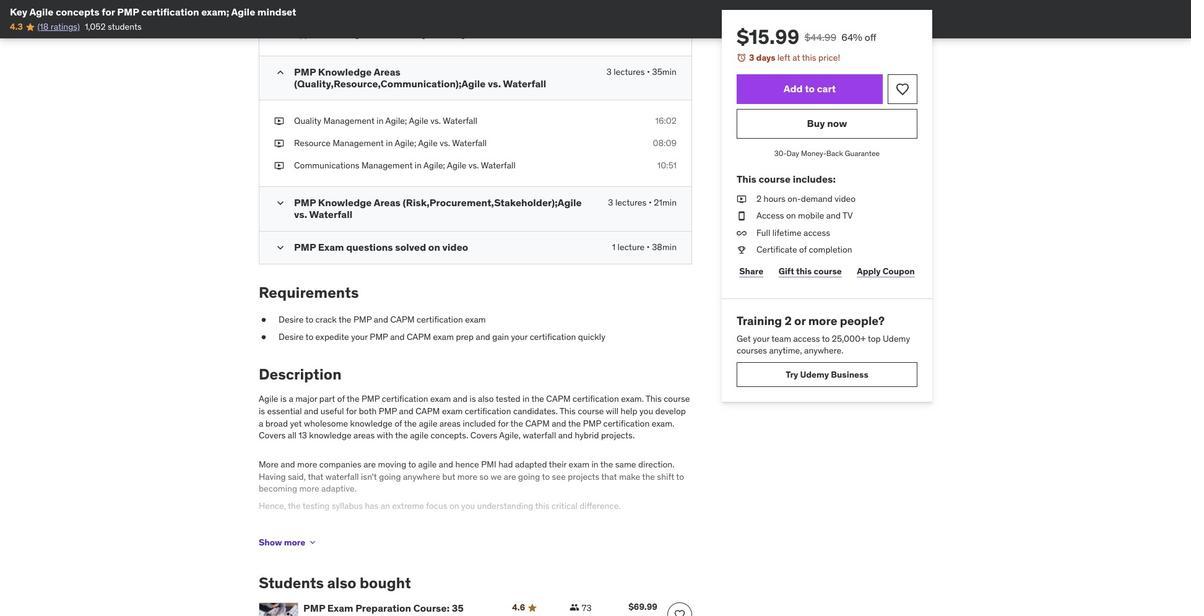 Task type: describe. For each thing, give the bounding box(es) containing it.
the up candidates.
[[532, 393, 544, 405]]

waterfall inside more and more companies are moving to agile and hence pmi had adapted their exam in the same direction. having said, that waterfall isn't going anywhere but more so we are going to see projects that make the shift to becoming more adaptive. hence, the testing syllabus has an extreme focus on you understanding this critical difference.
[[326, 471, 359, 482]]

students
[[108, 21, 142, 32]]

their
[[549, 459, 567, 470]]

pmi,
[[389, 614, 410, 616]]

try udemy business
[[786, 369, 869, 380]]

students also bought
[[259, 574, 411, 593]]

05:12
[[656, 29, 677, 40]]

pmp up students
[[117, 6, 139, 18]]

pmp inside pmp knowledge areas (quality,resource,communication);agile vs. waterfall
[[294, 66, 316, 78]]

your inside training 2 or more people? get your team access to 25,000+ top udemy courses anytime, anywhere.
[[753, 333, 770, 344]]

pmp exam questions solved on video
[[294, 241, 468, 253]]

the down direction.
[[642, 471, 655, 482]]

pmp inside pmp knowledge areas (risk,procurement,stakeholder);agile vs. waterfall
[[294, 196, 316, 209]]

for up 1,052 students
[[102, 6, 115, 18]]

small image for pmp knowledge areas (quality,resource,communication);agile vs. waterfall
[[274, 66, 287, 79]]

knowledge for pmp knowledge areas (risk,procurement,stakeholder);agile vs. waterfall
[[318, 196, 372, 209]]

crack
[[316, 314, 337, 325]]

2 covers from the left
[[471, 430, 497, 441]]

buy
[[807, 117, 825, 129]]

knowledge for pmp knowledge areas (quality,resource,communication);agile vs. waterfall
[[318, 66, 372, 78]]

add to cart
[[784, 82, 836, 95]]

13
[[299, 430, 307, 441]]

requirements
[[259, 283, 359, 302]]

direction.
[[638, 459, 675, 470]]

focus
[[426, 500, 447, 512]]

1 going from the left
[[379, 471, 401, 482]]

concepts
[[56, 6, 100, 18]]

application for application of agile in cost management; agile vs. waterfall
[[294, 29, 338, 40]]

having
[[259, 471, 286, 482]]

management for resource
[[333, 137, 384, 149]]

the up both
[[347, 393, 360, 405]]

application of agile in schedule management; agile vs. waterfall difference button
[[294, 0, 542, 19]]

0 vertical spatial this
[[737, 173, 757, 185]]

the right with
[[395, 430, 408, 441]]

days
[[756, 52, 776, 63]]

certification down the help
[[603, 418, 650, 429]]

left
[[778, 52, 791, 63]]

apply coupon
[[857, 265, 915, 276]]

certification up desire to expedite your pmp and capm exam prep and gain your certification quickly
[[417, 314, 463, 325]]

buy now button
[[737, 109, 918, 138]]

but
[[442, 471, 455, 482]]

share button
[[737, 259, 766, 284]]

1,052 students
[[85, 21, 142, 32]]

for left both
[[346, 406, 357, 417]]

of for application of agile in schedule management; agile vs. waterfall difference
[[340, 0, 347, 6]]

add
[[784, 82, 803, 95]]

desire to expedite your pmp and capm exam prep and gain your certification quickly
[[279, 331, 605, 342]]

price!
[[819, 52, 840, 63]]

description
[[259, 364, 342, 384]]

$15.99
[[737, 24, 800, 50]]

1 covers from the left
[[259, 430, 286, 441]]

now
[[827, 117, 847, 129]]

to up anywhere
[[408, 459, 416, 470]]

wishlist image
[[674, 609, 686, 616]]

broad
[[265, 418, 288, 429]]

small image
[[274, 241, 287, 254]]

day
[[787, 148, 799, 158]]

this inside more and more companies are moving to agile and hence pmi had adapted their exam in the same direction. having said, that waterfall isn't going anywhere but more so we are going to see projects that make the shift to becoming more adaptive. hence, the testing syllabus has an extreme focus on you understanding this critical difference.
[[535, 500, 550, 512]]

key
[[10, 6, 27, 18]]

resource management in agile; agile vs. waterfall
[[294, 137, 487, 149]]

1 horizontal spatial this
[[646, 393, 662, 405]]

management; for schedule
[[418, 0, 471, 6]]

lecture
[[618, 241, 645, 252]]

access on mobile and tv
[[757, 210, 853, 221]]

hours
[[343, 614, 371, 616]]

tested
[[496, 393, 521, 405]]

hybrid
[[575, 430, 599, 441]]

in inside application of agile in schedule management; agile vs. waterfall difference
[[371, 0, 378, 6]]

and down the major
[[304, 406, 318, 417]]

pmp up both
[[362, 393, 380, 405]]

anywhere
[[403, 471, 440, 482]]

schedule
[[380, 0, 416, 6]]

in up resource management in agile; agile vs. waterfall
[[377, 115, 384, 127]]

all
[[288, 430, 297, 441]]

certification left quickly
[[530, 331, 576, 342]]

3 lectures • 21min
[[608, 197, 677, 208]]

adaptive.
[[321, 483, 357, 494]]

bought
[[360, 574, 411, 593]]

agile inside more and more companies are moving to agile and hence pmi had adapted their exam in the same direction. having said, that waterfall isn't going anywhere but more so we are going to see projects that make the shift to becoming more adaptive. hence, the testing syllabus has an extreme focus on you understanding this critical difference.
[[418, 459, 437, 470]]

and left gain
[[476, 331, 490, 342]]

and left tv
[[826, 210, 841, 221]]

see
[[552, 471, 566, 482]]

pmp right both
[[379, 406, 397, 417]]

and left 'hybrid' on the bottom of the page
[[558, 430, 573, 441]]

show
[[259, 537, 282, 548]]

for up agile,
[[498, 418, 509, 429]]

certification up the included
[[465, 406, 511, 417]]

exam for preparation
[[327, 602, 353, 614]]

and up said,
[[281, 459, 295, 470]]

certificate
[[757, 244, 797, 255]]

16:02
[[655, 115, 677, 127]]

application of agile in cost management; agile vs. waterfall
[[294, 29, 524, 40]]

2 hours on-demand video
[[757, 193, 856, 204]]

agile; for quality
[[385, 115, 407, 127]]

hence,
[[259, 500, 286, 512]]

3 for pmp knowledge areas (quality,resource,communication);agile vs. waterfall
[[607, 66, 612, 77]]

certification up with
[[382, 393, 428, 405]]

pmi
[[481, 459, 496, 470]]

0 vertical spatial exam.
[[621, 393, 644, 405]]

the up agile,
[[511, 418, 523, 429]]

pmp down desire to crack the pmp and capm certification exam
[[370, 331, 388, 342]]

communications
[[294, 159, 360, 171]]

people?
[[840, 313, 885, 328]]

to left expedite
[[306, 331, 313, 342]]

udemy inside "link"
[[800, 369, 829, 380]]

and up but
[[439, 459, 453, 470]]

0 vertical spatial video
[[835, 193, 856, 204]]

exam inside more and more companies are moving to agile and hence pmi had adapted their exam in the same direction. having said, that waterfall isn't going anywhere but more so we are going to see projects that make the shift to becoming more adaptive. hence, the testing syllabus has an extreme focus on you understanding this critical difference.
[[569, 459, 590, 470]]

so
[[480, 471, 489, 482]]

35min
[[652, 66, 677, 77]]

at
[[793, 52, 800, 63]]

certification up will
[[573, 393, 619, 405]]

top
[[868, 333, 881, 344]]

in down resource management in agile; agile vs. waterfall
[[415, 159, 422, 171]]

30-day money-back guarantee
[[774, 148, 880, 158]]

team
[[772, 333, 791, 344]]

capm up desire to expedite your pmp and capm exam prep and gain your certification quickly
[[390, 314, 415, 325]]

access inside training 2 or more people? get your team access to 25,000+ top udemy courses anytime, anywhere.
[[793, 333, 820, 344]]

make
[[619, 471, 640, 482]]

of right part
[[337, 393, 345, 405]]

certification left exam;
[[141, 6, 199, 18]]

0 vertical spatial knowledge
[[350, 418, 393, 429]]

xsmall image left 73
[[570, 603, 579, 612]]

course up develop
[[664, 393, 690, 405]]

lectures for pmp knowledge areas (risk,procurement,stakeholder);agile vs. waterfall
[[615, 197, 647, 208]]

communications management in agile; agile vs. waterfall
[[294, 159, 516, 171]]

38min
[[652, 241, 677, 252]]

to inside add to cart button
[[805, 82, 815, 95]]

capm up concepts.
[[416, 406, 440, 417]]

money-
[[801, 148, 826, 158]]

show more
[[259, 537, 305, 548]]

udemy inside training 2 or more people? get your team access to 25,000+ top udemy courses anytime, anywhere.
[[883, 333, 910, 344]]

pmp right crack
[[353, 314, 372, 325]]

0 horizontal spatial also
[[327, 574, 356, 593]]

desire for desire to expedite your pmp and capm exam prep and gain your certification quickly
[[279, 331, 304, 342]]

vs. inside application of agile in schedule management; agile vs. waterfall difference
[[495, 0, 505, 6]]

more down hence
[[457, 471, 477, 482]]

students
[[259, 574, 324, 593]]

30-
[[774, 148, 787, 158]]

1 vertical spatial agile
[[410, 430, 429, 441]]

in inside agile is a major part of the pmp certification exam and is also tested in the capm certification exam. this course is essential and useful for both pmp and capm exam certification candidates. this course will help you develop a broad yet wholesome knowledge of the agile areas included for the capm and the pmp certification exam. covers all 13 knowledge areas with the agile concepts. covers agile, waterfall and hybrid projects.
[[523, 393, 530, 405]]

wholesome
[[304, 418, 348, 429]]

anywhere.
[[804, 345, 844, 356]]

small image for pmp knowledge areas (risk,procurement,stakeholder);agile vs. waterfall
[[274, 197, 287, 209]]

to left see
[[542, 471, 550, 482]]

both
[[359, 406, 377, 417]]

you inside more and more companies are moving to agile and hence pmi had adapted their exam in the same direction. having said, that waterfall isn't going anywhere but more so we are going to see projects that make the shift to becoming more adaptive. hence, the testing syllabus has an extreme focus on you understanding this critical difference.
[[461, 500, 475, 512]]

4.6
[[512, 602, 525, 613]]

has
[[365, 500, 379, 512]]

xsmall image left resource at the left
[[274, 137, 284, 150]]

the up moving
[[404, 418, 417, 429]]

resource
[[294, 137, 331, 149]]

quality
[[294, 115, 321, 127]]

guarantee
[[845, 148, 880, 158]]

areas for (risk,procurement,stakeholder);agile
[[374, 196, 401, 209]]

0 vertical spatial this
[[802, 52, 817, 63]]

0 horizontal spatial is
[[259, 406, 265, 417]]

course up hours
[[759, 173, 791, 185]]

0 vertical spatial are
[[364, 459, 376, 470]]

the left same
[[600, 459, 613, 470]]

and right both
[[399, 406, 414, 417]]

capm up candidates.
[[546, 393, 571, 405]]

hours
[[764, 193, 786, 204]]

critical
[[552, 500, 578, 512]]

desire to crack the pmp and capm certification exam
[[279, 314, 486, 325]]

21min
[[654, 197, 677, 208]]

tv
[[843, 210, 853, 221]]

gift this course link
[[776, 259, 845, 284]]

xsmall image left hours
[[737, 193, 747, 205]]

pmp right small image
[[294, 241, 316, 253]]

more down said,
[[299, 483, 319, 494]]

more inside button
[[284, 537, 305, 548]]



Task type: locate. For each thing, give the bounding box(es) containing it.
2 small image from the top
[[274, 197, 287, 209]]

on right solved
[[428, 241, 440, 253]]

application inside application of agile in schedule management; agile vs. waterfall difference
[[294, 0, 338, 6]]

1 desire from the top
[[279, 314, 304, 325]]

is up the included
[[470, 393, 476, 405]]

xsmall image
[[274, 0, 284, 7], [274, 29, 284, 41], [274, 159, 284, 172], [737, 244, 747, 256], [259, 314, 269, 326], [259, 331, 269, 343]]

more up said,
[[297, 459, 317, 470]]

1 horizontal spatial you
[[640, 406, 653, 417]]

2 horizontal spatial is
[[470, 393, 476, 405]]

contact
[[303, 614, 341, 616]]

video up tv
[[835, 193, 856, 204]]

1 vertical spatial 3
[[607, 66, 612, 77]]

of down difference
[[340, 29, 347, 40]]

projects
[[568, 471, 600, 482]]

0 vertical spatial application
[[294, 0, 338, 6]]

0 horizontal spatial udemy
[[800, 369, 829, 380]]

1 horizontal spatial is
[[280, 393, 287, 405]]

0 vertical spatial access
[[804, 227, 830, 238]]

1 horizontal spatial areas
[[440, 418, 461, 429]]

preparation
[[356, 602, 411, 614]]

vs.
[[495, 0, 505, 6], [477, 29, 487, 40], [488, 78, 501, 90], [431, 115, 441, 127], [440, 137, 450, 149], [469, 159, 479, 171], [294, 208, 307, 221]]

pmp up the quality
[[294, 66, 316, 78]]

knowledge down both
[[350, 418, 393, 429]]

in left schedule
[[371, 0, 378, 6]]

small image
[[274, 66, 287, 79], [274, 197, 287, 209]]

0 horizontal spatial your
[[351, 331, 368, 342]]

1 horizontal spatial covers
[[471, 430, 497, 441]]

application of agile in schedule management; agile vs. waterfall difference
[[294, 0, 505, 18]]

back
[[826, 148, 843, 158]]

is left essential
[[259, 406, 265, 417]]

2 vertical spatial agile;
[[424, 159, 445, 171]]

knowledge down communications
[[318, 196, 372, 209]]

is up essential
[[280, 393, 287, 405]]

of inside application of agile in schedule management; agile vs. waterfall difference
[[340, 0, 347, 6]]

video down pmp knowledge areas (risk,procurement,stakeholder);agile vs. waterfall
[[442, 241, 468, 253]]

you right the help
[[640, 406, 653, 417]]

demand
[[801, 193, 833, 204]]

0 horizontal spatial 2
[[757, 193, 762, 204]]

also left tested
[[478, 393, 494, 405]]

cart
[[817, 82, 836, 95]]

1 vertical spatial udemy
[[800, 369, 829, 380]]

quickly
[[578, 331, 605, 342]]

the
[[339, 314, 351, 325], [347, 393, 360, 405], [532, 393, 544, 405], [404, 418, 417, 429], [511, 418, 523, 429], [568, 418, 581, 429], [395, 430, 408, 441], [600, 459, 613, 470], [642, 471, 655, 482], [288, 500, 301, 512]]

pmp exam preparation course: 35 contact hours for pmi, 2023 link
[[303, 602, 497, 616]]

hence
[[455, 459, 479, 470]]

0 horizontal spatial on
[[428, 241, 440, 253]]

useful
[[321, 406, 344, 417]]

• for pmp exam questions solved on video
[[647, 241, 650, 252]]

mobile
[[798, 210, 824, 221]]

management;
[[418, 0, 471, 6], [400, 29, 453, 40]]

knowledge down difference
[[318, 66, 372, 78]]

1 application from the top
[[294, 0, 338, 6]]

this
[[802, 52, 817, 63], [796, 265, 812, 276], [535, 500, 550, 512]]

lectures for pmp knowledge areas (quality,resource,communication);agile vs. waterfall
[[614, 66, 645, 77]]

0 vertical spatial waterfall
[[523, 430, 556, 441]]

to inside training 2 or more people? get your team access to 25,000+ top udemy courses anytime, anywhere.
[[822, 333, 830, 344]]

desire down requirements
[[279, 314, 304, 325]]

1 vertical spatial on
[[428, 241, 440, 253]]

2 going from the left
[[518, 471, 540, 482]]

1 horizontal spatial a
[[289, 393, 293, 405]]

2 vertical spatial this
[[535, 500, 550, 512]]

waterfall inside agile is a major part of the pmp certification exam and is also tested in the capm certification exam. this course is essential and useful for both pmp and capm exam certification candidates. this course will help you develop a broad yet wholesome knowledge of the agile areas included for the capm and the pmp certification exam. covers all 13 knowledge areas with the agile concepts. covers agile, waterfall and hybrid projects.
[[523, 430, 556, 441]]

agile; up communications management in agile; agile vs. waterfall
[[395, 137, 416, 149]]

2 vertical spatial this
[[560, 406, 576, 417]]

0 horizontal spatial waterfall
[[326, 471, 359, 482]]

1 vertical spatial this
[[646, 393, 662, 405]]

(risk,procurement,stakeholder);agile
[[403, 196, 582, 209]]

3 up the 1
[[608, 197, 613, 208]]

wishlist image
[[895, 81, 910, 96]]

waterfall inside pmp knowledge areas (quality,resource,communication);agile vs. waterfall
[[503, 78, 546, 90]]

this inside gift this course link
[[796, 265, 812, 276]]

course:
[[413, 602, 450, 614]]

2 knowledge from the top
[[318, 196, 372, 209]]

2
[[757, 193, 762, 204], [785, 313, 792, 328]]

1 vertical spatial knowledge
[[309, 430, 352, 441]]

more inside training 2 or more people? get your team access to 25,000+ top udemy courses anytime, anywhere.
[[808, 313, 837, 328]]

course inside gift this course link
[[814, 265, 842, 276]]

the left testing
[[288, 500, 301, 512]]

0 vertical spatial •
[[647, 66, 650, 77]]

of for certificate of completion
[[799, 244, 807, 255]]

covers down broad
[[259, 430, 286, 441]]

this
[[737, 173, 757, 185], [646, 393, 662, 405], [560, 406, 576, 417]]

0 vertical spatial agile
[[419, 418, 438, 429]]

1 horizontal spatial waterfall
[[523, 430, 556, 441]]

0 horizontal spatial covers
[[259, 430, 286, 441]]

of up moving
[[395, 418, 402, 429]]

of up difference
[[340, 0, 347, 6]]

0 vertical spatial areas
[[440, 418, 461, 429]]

1 horizontal spatial exam.
[[652, 418, 675, 429]]

1 horizontal spatial 2
[[785, 313, 792, 328]]

1 horizontal spatial udemy
[[883, 333, 910, 344]]

0 horizontal spatial you
[[461, 500, 475, 512]]

and down desire to crack the pmp and capm certification exam
[[390, 331, 405, 342]]

waterfall down candidates.
[[523, 430, 556, 441]]

difference.
[[580, 500, 621, 512]]

1 areas from the top
[[374, 66, 401, 78]]

knowledge down wholesome
[[309, 430, 352, 441]]

agile inside agile is a major part of the pmp certification exam and is also tested in the capm certification exam. this course is essential and useful for both pmp and capm exam certification candidates. this course will help you develop a broad yet wholesome knowledge of the agile areas included for the capm and the pmp certification exam. covers all 13 knowledge areas with the agile concepts. covers agile, waterfall and hybrid projects.
[[259, 393, 278, 405]]

0 horizontal spatial this
[[560, 406, 576, 417]]

1 vertical spatial •
[[649, 197, 652, 208]]

includes:
[[793, 173, 836, 185]]

1 horizontal spatial video
[[835, 193, 856, 204]]

you inside agile is a major part of the pmp certification exam and is also tested in the capm certification exam. this course is essential and useful for both pmp and capm exam certification candidates. this course will help you develop a broad yet wholesome knowledge of the agile areas included for the capm and the pmp certification exam. covers all 13 knowledge areas with the agile concepts. covers agile, waterfall and hybrid projects.
[[640, 406, 653, 417]]

isn't
[[361, 471, 377, 482]]

udemy right top
[[883, 333, 910, 344]]

waterfall inside application of agile in schedule management; agile vs. waterfall difference
[[294, 7, 329, 18]]

the right crack
[[339, 314, 351, 325]]

1 vertical spatial you
[[461, 500, 475, 512]]

and right crack
[[374, 314, 388, 325]]

1 vertical spatial exam.
[[652, 418, 675, 429]]

said,
[[288, 471, 306, 482]]

2 vertical spatial on
[[450, 500, 459, 512]]

on up full lifetime access
[[786, 210, 796, 221]]

exam;
[[201, 6, 229, 18]]

in down quality management in agile; agile vs. waterfall
[[386, 137, 393, 149]]

• for pmp knowledge areas (risk,procurement,stakeholder);agile vs. waterfall
[[649, 197, 652, 208]]

1 vertical spatial access
[[793, 333, 820, 344]]

1 knowledge from the top
[[318, 66, 372, 78]]

application down difference
[[294, 29, 338, 40]]

management; for cost
[[400, 29, 453, 40]]

• left 21min
[[649, 197, 652, 208]]

for inside 'pmp exam preparation course: 35 contact hours for pmi, 2023'
[[373, 614, 387, 616]]

waterfall down companies
[[326, 471, 359, 482]]

areas for (quality,resource,communication);agile
[[374, 66, 401, 78]]

0 horizontal spatial going
[[379, 471, 401, 482]]

25,000+
[[832, 333, 866, 344]]

your right expedite
[[351, 331, 368, 342]]

exam down students also bought
[[327, 602, 353, 614]]

pmp inside 'pmp exam preparation course: 35 contact hours for pmi, 2023'
[[303, 602, 325, 614]]

completion
[[809, 244, 852, 255]]

64%
[[842, 31, 863, 43]]

going down moving
[[379, 471, 401, 482]]

solved
[[395, 241, 426, 253]]

0 horizontal spatial are
[[364, 459, 376, 470]]

0 vertical spatial small image
[[274, 66, 287, 79]]

training 2 or more people? get your team access to 25,000+ top udemy courses anytime, anywhere.
[[737, 313, 910, 356]]

0 vertical spatial management;
[[418, 0, 471, 6]]

1 horizontal spatial your
[[511, 331, 528, 342]]

(18
[[37, 21, 49, 32]]

0 horizontal spatial exam.
[[621, 393, 644, 405]]

companies
[[319, 459, 362, 470]]

3 left "35min"
[[607, 66, 612, 77]]

on-
[[788, 193, 801, 204]]

1 vertical spatial management
[[333, 137, 384, 149]]

2 horizontal spatial this
[[737, 173, 757, 185]]

pmp up 'hybrid' on the bottom of the page
[[583, 418, 601, 429]]

more and more companies are moving to agile and hence pmi had adapted their exam in the same direction. having said, that waterfall isn't going anywhere but more so we are going to see projects that make the shift to becoming more adaptive. hence, the testing syllabus has an extreme focus on you understanding this critical difference.
[[259, 459, 684, 512]]

3 for pmp knowledge areas (risk,procurement,stakeholder);agile vs. waterfall
[[608, 197, 613, 208]]

08:09
[[653, 137, 677, 149]]

apply coupon button
[[854, 259, 918, 284]]

areas
[[374, 66, 401, 78], [374, 196, 401, 209]]

and up the included
[[453, 393, 468, 405]]

and down candidates.
[[552, 418, 566, 429]]

the up 'hybrid' on the bottom of the page
[[568, 418, 581, 429]]

areas inside pmp knowledge areas (quality,resource,communication);agile vs. waterfall
[[374, 66, 401, 78]]

xsmall image inside the show more button
[[308, 538, 318, 548]]

agile; for resource
[[395, 137, 416, 149]]

2 left the or at bottom
[[785, 313, 792, 328]]

lectures left "35min"
[[614, 66, 645, 77]]

management; right schedule
[[418, 0, 471, 6]]

2 that from the left
[[601, 471, 617, 482]]

business
[[831, 369, 869, 380]]

pmp
[[117, 6, 139, 18], [294, 66, 316, 78], [294, 196, 316, 209], [294, 241, 316, 253], [353, 314, 372, 325], [370, 331, 388, 342], [362, 393, 380, 405], [379, 406, 397, 417], [583, 418, 601, 429], [303, 602, 325, 614]]

that down same
[[601, 471, 617, 482]]

1 horizontal spatial going
[[518, 471, 540, 482]]

2 horizontal spatial your
[[753, 333, 770, 344]]

2 vertical spatial management
[[362, 159, 413, 171]]

desire for desire to crack the pmp and capm certification exam
[[279, 314, 304, 325]]

2 vertical spatial 3
[[608, 197, 613, 208]]

full lifetime access
[[757, 227, 830, 238]]

alarm image
[[737, 53, 747, 63]]

vs. inside pmp knowledge areas (risk,procurement,stakeholder);agile vs. waterfall
[[294, 208, 307, 221]]

management for quality
[[323, 115, 375, 127]]

0 vertical spatial udemy
[[883, 333, 910, 344]]

0 vertical spatial also
[[478, 393, 494, 405]]

lectures left 21min
[[615, 197, 647, 208]]

will
[[606, 406, 619, 417]]

areas up concepts.
[[440, 418, 461, 429]]

more right show
[[284, 537, 305, 548]]

1 vertical spatial this
[[796, 265, 812, 276]]

$69.99
[[629, 601, 658, 612]]

this right at
[[802, 52, 817, 63]]

course left will
[[578, 406, 604, 417]]

application up difference
[[294, 0, 338, 6]]

udemy right try
[[800, 369, 829, 380]]

your
[[351, 331, 368, 342], [511, 331, 528, 342], [753, 333, 770, 344]]

included
[[463, 418, 496, 429]]

understanding
[[477, 500, 533, 512]]

2 vertical spatial •
[[647, 241, 650, 252]]

10:51
[[657, 159, 677, 171]]

1 horizontal spatial that
[[601, 471, 617, 482]]

application for application of agile in schedule management; agile vs. waterfall difference
[[294, 0, 338, 6]]

1 vertical spatial also
[[327, 574, 356, 593]]

for
[[102, 6, 115, 18], [346, 406, 357, 417], [498, 418, 509, 429], [373, 614, 387, 616]]

areas
[[440, 418, 461, 429], [354, 430, 375, 441]]

in left cost
[[371, 29, 378, 40]]

access
[[757, 210, 784, 221]]

exam for questions
[[318, 241, 344, 253]]

concepts.
[[431, 430, 468, 441]]

your right gain
[[511, 331, 528, 342]]

areas down cost
[[374, 66, 401, 78]]

training
[[737, 313, 782, 328]]

1 vertical spatial agile;
[[395, 137, 416, 149]]

waterfall
[[523, 430, 556, 441], [326, 471, 359, 482]]

management; inside application of agile in schedule management; agile vs. waterfall difference
[[418, 0, 471, 6]]

try udemy business link
[[737, 362, 918, 387]]

0 vertical spatial management
[[323, 115, 375, 127]]

xsmall image left access
[[737, 210, 747, 222]]

management; down application of agile in schedule management; agile vs. waterfall difference button
[[400, 29, 453, 40]]

in inside more and more companies are moving to agile and hence pmi had adapted their exam in the same direction. having said, that waterfall isn't going anywhere but more so we are going to see projects that make the shift to becoming more adaptive. hence, the testing syllabus has an extreme focus on you understanding this critical difference.
[[592, 459, 599, 470]]

0 horizontal spatial video
[[442, 241, 468, 253]]

exam
[[465, 314, 486, 325], [433, 331, 454, 342], [430, 393, 451, 405], [442, 406, 463, 417], [569, 459, 590, 470]]

2 vertical spatial agile
[[418, 459, 437, 470]]

2 areas from the top
[[374, 196, 401, 209]]

to right shift
[[676, 471, 684, 482]]

1 small image from the top
[[274, 66, 287, 79]]

this left critical
[[535, 500, 550, 512]]

2 desire from the top
[[279, 331, 304, 342]]

0 horizontal spatial that
[[308, 471, 323, 482]]

xsmall image
[[274, 115, 284, 128], [274, 137, 284, 150], [737, 193, 747, 205], [737, 210, 747, 222], [737, 227, 747, 239], [308, 538, 318, 548], [570, 603, 579, 612]]

0 vertical spatial 3
[[749, 52, 754, 63]]

desire up 'description'
[[279, 331, 304, 342]]

1 vertical spatial application
[[294, 29, 338, 40]]

3
[[749, 52, 754, 63], [607, 66, 612, 77], [608, 197, 613, 208]]

small image up small image
[[274, 197, 287, 209]]

1 vertical spatial a
[[259, 418, 263, 429]]

1 horizontal spatial on
[[450, 500, 459, 512]]

questions
[[346, 241, 393, 253]]

capm down desire to crack the pmp and capm certification exam
[[407, 331, 431, 342]]

1 vertical spatial video
[[442, 241, 468, 253]]

1
[[612, 241, 616, 252]]

0 vertical spatial agile;
[[385, 115, 407, 127]]

0 vertical spatial desire
[[279, 314, 304, 325]]

lifetime
[[773, 227, 802, 238]]

also inside agile is a major part of the pmp certification exam and is also tested in the capm certification exam. this course is essential and useful for both pmp and capm exam certification candidates. this course will help you develop a broad yet wholesome knowledge of the agile areas included for the capm and the pmp certification exam. covers all 13 knowledge areas with the agile concepts. covers agile, waterfall and hybrid projects.
[[478, 393, 494, 405]]

1 vertical spatial desire
[[279, 331, 304, 342]]

projects.
[[601, 430, 635, 441]]

on inside more and more companies are moving to agile and hence pmi had adapted their exam in the same direction. having said, that waterfall isn't going anywhere but more so we are going to see projects that make the shift to becoming more adaptive. hence, the testing syllabus has an extreme focus on you understanding this critical difference.
[[450, 500, 459, 512]]

becoming
[[259, 483, 297, 494]]

1 vertical spatial waterfall
[[326, 471, 359, 482]]

pmp down communications
[[294, 196, 316, 209]]

1 vertical spatial are
[[504, 471, 516, 482]]

1 horizontal spatial also
[[478, 393, 494, 405]]

2 application from the top
[[294, 29, 338, 40]]

of for application of agile in cost management; agile vs. waterfall
[[340, 29, 347, 40]]

2 inside training 2 or more people? get your team access to 25,000+ top udemy courses anytime, anywhere.
[[785, 313, 792, 328]]

1 that from the left
[[308, 471, 323, 482]]

1 horizontal spatial are
[[504, 471, 516, 482]]

1 vertical spatial areas
[[374, 196, 401, 209]]

1 vertical spatial areas
[[354, 430, 375, 441]]

your up courses
[[753, 333, 770, 344]]

to left crack
[[306, 314, 313, 325]]

areas inside pmp knowledge areas (risk,procurement,stakeholder);agile vs. waterfall
[[374, 196, 401, 209]]

management
[[323, 115, 375, 127], [333, 137, 384, 149], [362, 159, 413, 171]]

0 horizontal spatial areas
[[354, 430, 375, 441]]

2 horizontal spatial on
[[786, 210, 796, 221]]

0 vertical spatial a
[[289, 393, 293, 405]]

• for pmp knowledge areas (quality,resource,communication);agile vs. waterfall
[[647, 66, 650, 77]]

(quality,resource,communication);agile
[[294, 78, 486, 90]]

desire
[[279, 314, 304, 325], [279, 331, 304, 342]]

agile up concepts.
[[419, 418, 438, 429]]

get
[[737, 333, 751, 344]]

3 right alarm icon
[[749, 52, 754, 63]]

1 vertical spatial 2
[[785, 313, 792, 328]]

waterfall inside pmp knowledge areas (risk,procurement,stakeholder);agile vs. waterfall
[[309, 208, 352, 221]]

agile up anywhere
[[418, 459, 437, 470]]

3 lectures • 35min
[[607, 66, 677, 77]]

1 vertical spatial management;
[[400, 29, 453, 40]]

syllabus
[[332, 500, 363, 512]]

add to cart button
[[737, 74, 883, 104]]

part
[[319, 393, 335, 405]]

waterfall
[[294, 7, 329, 18], [489, 29, 524, 40], [503, 78, 546, 90], [443, 115, 478, 127], [452, 137, 487, 149], [481, 159, 516, 171], [309, 208, 352, 221]]

this right gift
[[796, 265, 812, 276]]

key agile concepts for pmp certification exam; agile mindset
[[10, 6, 296, 18]]

knowledge inside pmp knowledge areas (quality,resource,communication);agile vs. waterfall
[[318, 66, 372, 78]]

1 vertical spatial small image
[[274, 197, 287, 209]]

1 vertical spatial lectures
[[615, 197, 647, 208]]

exam inside 'pmp exam preparation course: 35 contact hours for pmi, 2023'
[[327, 602, 353, 614]]

going
[[379, 471, 401, 482], [518, 471, 540, 482]]

capm down candidates.
[[525, 418, 550, 429]]

0 vertical spatial exam
[[318, 241, 344, 253]]

are up isn't
[[364, 459, 376, 470]]

vs. inside pmp knowledge areas (quality,resource,communication);agile vs. waterfall
[[488, 78, 501, 90]]

agile; up resource management in agile; agile vs. waterfall
[[385, 115, 407, 127]]

gain
[[492, 331, 509, 342]]

0 vertical spatial on
[[786, 210, 796, 221]]

(18 ratings)
[[37, 21, 80, 32]]

0 vertical spatial you
[[640, 406, 653, 417]]

certification
[[141, 6, 199, 18], [417, 314, 463, 325], [530, 331, 576, 342], [382, 393, 428, 405], [573, 393, 619, 405], [465, 406, 511, 417], [603, 418, 650, 429]]

on
[[786, 210, 796, 221], [428, 241, 440, 253], [450, 500, 459, 512]]

video
[[835, 193, 856, 204], [442, 241, 468, 253]]

0 vertical spatial areas
[[374, 66, 401, 78]]

or
[[794, 313, 806, 328]]

knowledge inside pmp knowledge areas (risk,procurement,stakeholder);agile vs. waterfall
[[318, 196, 372, 209]]

0 vertical spatial lectures
[[614, 66, 645, 77]]

0 horizontal spatial a
[[259, 418, 263, 429]]

2 left hours
[[757, 193, 762, 204]]

agile; for communications
[[424, 159, 445, 171]]

management for communications
[[362, 159, 413, 171]]

0 vertical spatial 2
[[757, 193, 762, 204]]

cost
[[380, 29, 398, 40]]

xsmall image left the quality
[[274, 115, 284, 128]]

xsmall image left full
[[737, 227, 747, 239]]

0 vertical spatial knowledge
[[318, 66, 372, 78]]



Task type: vqa. For each thing, say whether or not it's contained in the screenshot.
Courses
yes



